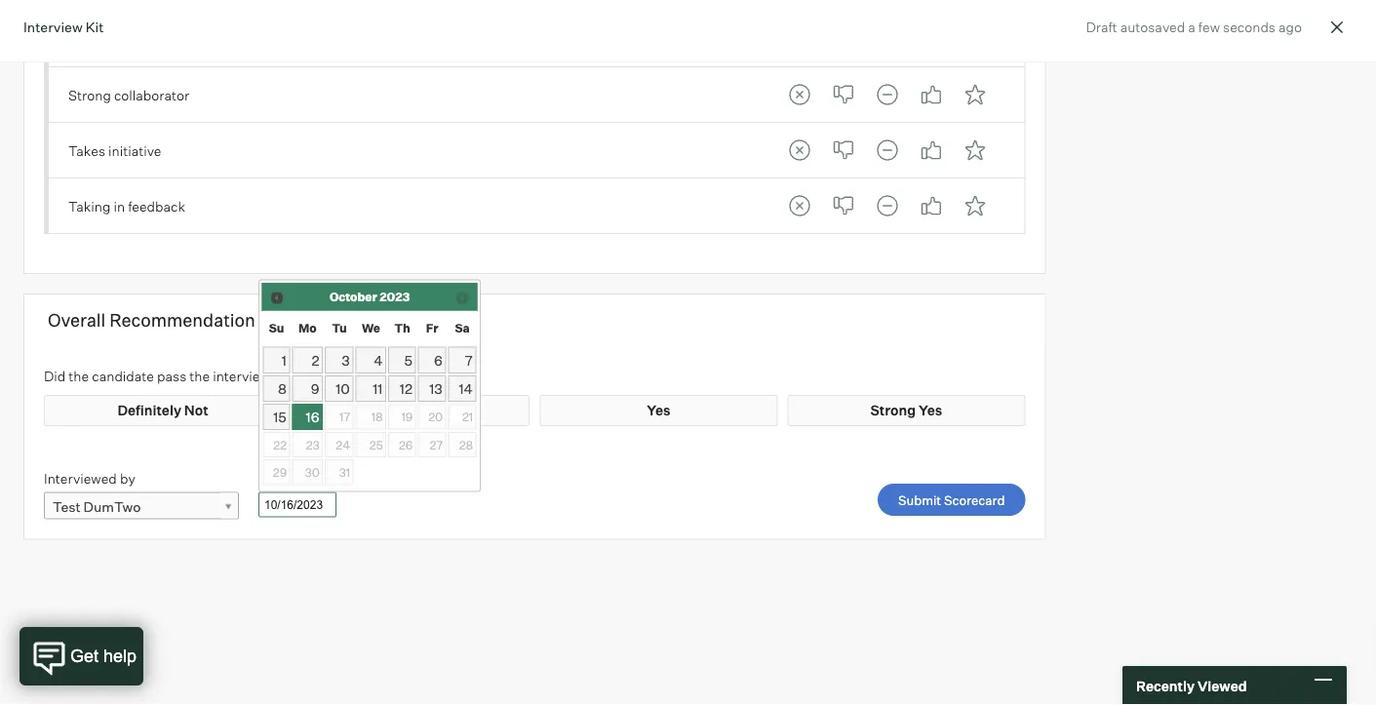 Task type: vqa. For each thing, say whether or not it's contained in the screenshot.
strong collaborator
yes



Task type: describe. For each thing, give the bounding box(es) containing it.
strong yes button for strong collaborator
[[956, 76, 995, 115]]

29
[[273, 465, 287, 480]]

october 2023
[[330, 290, 410, 304]]

mixed image
[[868, 131, 907, 170]]

16 link
[[292, 404, 323, 431]]

interview kit
[[23, 18, 104, 35]]

18
[[371, 410, 383, 424]]

30
[[305, 465, 320, 480]]

in
[[114, 198, 125, 215]]

2 link
[[292, 347, 323, 374]]

did the candidate pass the interview?
[[44, 368, 278, 385]]

3
[[342, 352, 350, 369]]

tu
[[332, 321, 347, 336]]

31
[[339, 465, 350, 480]]

4
[[374, 352, 383, 369]]

14
[[459, 380, 473, 398]]

24
[[336, 438, 350, 452]]

26
[[399, 438, 413, 452]]

few
[[1199, 18, 1220, 35]]

scorecard
[[944, 492, 1005, 508]]

9
[[311, 380, 319, 398]]

mixed button for taking in feedback
[[868, 187, 907, 226]]

interview
[[23, 18, 83, 35]]

draft
[[1086, 18, 1117, 35]]

strong yes image for takes initiative
[[956, 131, 995, 170]]

th
[[394, 321, 410, 336]]

mixed image for strong collaborator
[[868, 76, 907, 115]]

6 link
[[418, 347, 446, 374]]

ago
[[1279, 18, 1302, 35]]

interviewed by
[[44, 470, 135, 487]]

yes image
[[912, 131, 951, 170]]

definitely not
[[117, 402, 208, 420]]

strong yes
[[870, 402, 943, 420]]

recently viewed
[[1136, 677, 1247, 694]]

8
[[278, 380, 287, 398]]

7
[[465, 352, 473, 369]]

11 link
[[356, 376, 386, 402]]

sa
[[455, 321, 470, 336]]

seconds
[[1223, 18, 1276, 35]]

definitely not image
[[780, 76, 819, 115]]

mixed image for taking in feedback
[[868, 187, 907, 226]]

definitely
[[117, 402, 181, 420]]

22
[[273, 438, 287, 452]]

mo
[[299, 321, 317, 336]]

taking
[[68, 198, 111, 215]]

15 link
[[263, 404, 290, 431]]

on
[[258, 470, 274, 487]]

13 link
[[418, 376, 446, 402]]

14 link
[[448, 376, 477, 402]]

by
[[120, 470, 135, 487]]

overall recommendation
[[48, 309, 255, 331]]

not
[[184, 402, 208, 420]]

feedback
[[128, 198, 185, 215]]

strong for strong collaborator
[[68, 87, 111, 104]]

definitely not image for taking in feedback
[[780, 187, 819, 226]]

recommendation
[[109, 309, 255, 331]]

15
[[273, 409, 287, 426]]

25
[[369, 438, 383, 452]]

2 the from the left
[[190, 368, 210, 385]]

takes initiative
[[68, 142, 161, 159]]

collaborator
[[114, 87, 189, 104]]

yes button for strong collaborator
[[912, 76, 951, 115]]

mixed button for strong collaborator
[[868, 76, 907, 115]]

no button for strong collaborator
[[824, 76, 863, 115]]

tab list for taking in feedback
[[780, 187, 995, 226]]

16
[[306, 409, 319, 426]]

tab list for takes initiative
[[780, 131, 995, 170]]

strong yes button for taking in feedback
[[956, 187, 995, 226]]

submit scorecard link
[[878, 484, 1026, 516]]

no
[[401, 402, 420, 420]]

no image for strong collaborator
[[824, 76, 863, 115]]

no button for takes initiative
[[824, 131, 863, 170]]

12
[[400, 380, 413, 398]]

10
[[336, 380, 350, 398]]

strong yes image
[[956, 187, 995, 226]]

20
[[428, 410, 443, 424]]

19
[[401, 410, 413, 424]]

5 link
[[388, 347, 416, 374]]

no button for taking in feedback
[[824, 187, 863, 226]]

yes button for takes initiative
[[912, 131, 951, 170]]

definitely not button for strong collaborator
[[780, 76, 819, 115]]

2 yes from the left
[[919, 402, 943, 420]]



Task type: locate. For each thing, give the bounding box(es) containing it.
takes
[[68, 142, 105, 159]]

1 vertical spatial strong
[[870, 402, 916, 420]]

1 link
[[263, 347, 290, 374]]

2 strong yes button from the top
[[956, 131, 995, 170]]

None text field
[[258, 492, 336, 518]]

draft autosaved a few seconds ago
[[1086, 18, 1302, 35]]

fr
[[426, 321, 438, 336]]

11
[[373, 380, 383, 398]]

no image for takes initiative
[[824, 131, 863, 170]]

the
[[69, 368, 89, 385], [190, 368, 210, 385]]

3 tab list from the top
[[780, 187, 995, 226]]

0 vertical spatial yes image
[[912, 76, 951, 115]]

test dumtwo
[[53, 498, 141, 515]]

taking in feedback
[[68, 198, 185, 215]]

4 link
[[356, 347, 386, 374]]

1 definitely not button from the top
[[780, 76, 819, 115]]

strong yes button
[[956, 76, 995, 115], [956, 131, 995, 170], [956, 187, 995, 226]]

3 strong yes button from the top
[[956, 187, 995, 226]]

2 mixed image from the top
[[868, 187, 907, 226]]

interviewed
[[44, 470, 117, 487]]

viewed
[[1198, 677, 1247, 694]]

submit scorecard
[[898, 492, 1005, 508]]

test dumtwo link
[[44, 492, 239, 521]]

1 mixed image from the top
[[868, 76, 907, 115]]

3 yes button from the top
[[912, 187, 951, 226]]

test
[[53, 498, 81, 515]]

yes button up yes icon
[[912, 76, 951, 115]]

1 yes button from the top
[[912, 76, 951, 115]]

1 vertical spatial yes button
[[912, 131, 951, 170]]

october
[[330, 290, 377, 304]]

mixed image
[[868, 76, 907, 115], [868, 187, 907, 226]]

3 mixed button from the top
[[868, 187, 907, 226]]

mixed button for takes initiative
[[868, 131, 907, 170]]

0 vertical spatial strong yes button
[[956, 76, 995, 115]]

recently
[[1136, 677, 1195, 694]]

yes image
[[912, 76, 951, 115], [912, 187, 951, 226]]

1 vertical spatial mixed image
[[868, 187, 907, 226]]

2
[[312, 352, 319, 369]]

strong yes image for strong collaborator
[[956, 76, 995, 115]]

overall
[[48, 309, 106, 331]]

1 vertical spatial no button
[[824, 131, 863, 170]]

1 the from the left
[[69, 368, 89, 385]]

7 link
[[448, 347, 477, 374]]

1 vertical spatial definitely not image
[[780, 187, 819, 226]]

mixed button left yes icon
[[868, 131, 907, 170]]

0 vertical spatial mixed button
[[868, 76, 907, 115]]

0 vertical spatial no button
[[824, 76, 863, 115]]

dumtwo
[[83, 498, 141, 515]]

1 horizontal spatial the
[[190, 368, 210, 385]]

strong for strong yes
[[870, 402, 916, 420]]

1
[[282, 352, 287, 369]]

2 vertical spatial tab list
[[780, 187, 995, 226]]

close image
[[1325, 16, 1349, 39]]

1 yes from the left
[[647, 402, 670, 420]]

1 no image from the top
[[824, 76, 863, 115]]

mixed image down mixed image
[[868, 187, 907, 226]]

autosaved
[[1120, 18, 1185, 35]]

1 tab list from the top
[[780, 76, 995, 115]]

strong up takes
[[68, 87, 111, 104]]

proactive
[[68, 31, 127, 48]]

8 link
[[263, 376, 290, 402]]

0 horizontal spatial strong
[[68, 87, 111, 104]]

1 strong yes button from the top
[[956, 76, 995, 115]]

the right pass
[[190, 368, 210, 385]]

pass
[[157, 368, 187, 385]]

su
[[269, 321, 284, 336]]

2 vertical spatial yes button
[[912, 187, 951, 226]]

yes button for taking in feedback
[[912, 187, 951, 226]]

strong
[[68, 87, 111, 104], [870, 402, 916, 420]]

0 vertical spatial yes button
[[912, 76, 951, 115]]

10 link
[[325, 376, 354, 402]]

candidate
[[92, 368, 154, 385]]

0 vertical spatial definitely not image
[[780, 131, 819, 170]]

strong yes button for takes initiative
[[956, 131, 995, 170]]

definitely not image for takes initiative
[[780, 131, 819, 170]]

interview?
[[213, 368, 278, 385]]

strong yes image
[[956, 76, 995, 115], [956, 131, 995, 170]]

1 definitely not image from the top
[[780, 131, 819, 170]]

definitely not button for takes initiative
[[780, 131, 819, 170]]

1 vertical spatial definitely not button
[[780, 131, 819, 170]]

1 strong yes image from the top
[[956, 76, 995, 115]]

definitely not button for taking in feedback
[[780, 187, 819, 226]]

9 link
[[292, 376, 323, 402]]

0 vertical spatial no image
[[824, 76, 863, 115]]

no button
[[824, 76, 863, 115], [824, 131, 863, 170], [824, 187, 863, 226]]

2 no image from the top
[[824, 131, 863, 170]]

definitely not image
[[780, 131, 819, 170], [780, 187, 819, 226]]

28
[[459, 438, 473, 452]]

1 yes image from the top
[[912, 76, 951, 115]]

2 yes button from the top
[[912, 131, 951, 170]]

1 mixed button from the top
[[868, 76, 907, 115]]

strong up submit
[[870, 402, 916, 420]]

a
[[1188, 18, 1196, 35]]

the right did
[[69, 368, 89, 385]]

no image for taking in feedback
[[824, 187, 863, 226]]

1 vertical spatial tab list
[[780, 131, 995, 170]]

submit
[[898, 492, 941, 508]]

2 definitely not button from the top
[[780, 131, 819, 170]]

2 vertical spatial no image
[[824, 187, 863, 226]]

2023
[[380, 290, 410, 304]]

13
[[429, 380, 443, 398]]

yes
[[647, 402, 670, 420], [919, 402, 943, 420]]

2 tab list from the top
[[780, 131, 995, 170]]

0 vertical spatial mixed image
[[868, 76, 907, 115]]

tab list
[[780, 76, 995, 115], [780, 131, 995, 170], [780, 187, 995, 226]]

0 horizontal spatial yes
[[647, 402, 670, 420]]

2 vertical spatial no button
[[824, 187, 863, 226]]

2 mixed button from the top
[[868, 131, 907, 170]]

2 vertical spatial strong yes button
[[956, 187, 995, 226]]

5
[[404, 352, 413, 369]]

2 vertical spatial definitely not button
[[780, 187, 819, 226]]

3 no image from the top
[[824, 187, 863, 226]]

1 vertical spatial mixed button
[[868, 131, 907, 170]]

1 vertical spatial yes image
[[912, 187, 951, 226]]

mixed button up mixed image
[[868, 76, 907, 115]]

0 vertical spatial tab list
[[780, 76, 995, 115]]

23
[[306, 438, 320, 452]]

0 vertical spatial strong
[[68, 87, 111, 104]]

6
[[434, 352, 443, 369]]

yes button left strong yes icon
[[912, 187, 951, 226]]

21
[[462, 410, 473, 424]]

definitely not button
[[780, 76, 819, 115], [780, 131, 819, 170], [780, 187, 819, 226]]

17
[[339, 410, 350, 424]]

1 horizontal spatial strong
[[870, 402, 916, 420]]

yes image for taking in feedback
[[912, 187, 951, 226]]

initiative
[[108, 142, 161, 159]]

12 link
[[388, 376, 416, 402]]

no image
[[824, 76, 863, 115], [824, 131, 863, 170], [824, 187, 863, 226]]

0 horizontal spatial the
[[69, 368, 89, 385]]

3 no button from the top
[[824, 187, 863, 226]]

2 strong yes image from the top
[[956, 131, 995, 170]]

2 vertical spatial mixed button
[[868, 187, 907, 226]]

1 vertical spatial no image
[[824, 131, 863, 170]]

0 vertical spatial strong yes image
[[956, 76, 995, 115]]

3 link
[[325, 347, 354, 374]]

3 definitely not button from the top
[[780, 187, 819, 226]]

1 no button from the top
[[824, 76, 863, 115]]

mixed image up mixed image
[[868, 76, 907, 115]]

2 no button from the top
[[824, 131, 863, 170]]

mixed button down mixed image
[[868, 187, 907, 226]]

0 vertical spatial definitely not button
[[780, 76, 819, 115]]

1 vertical spatial strong yes image
[[956, 131, 995, 170]]

kit
[[85, 18, 104, 35]]

we
[[362, 321, 380, 336]]

yes button right mixed image
[[912, 131, 951, 170]]

tab list for strong collaborator
[[780, 76, 995, 115]]

mixed button
[[868, 76, 907, 115], [868, 131, 907, 170], [868, 187, 907, 226]]

2 yes image from the top
[[912, 187, 951, 226]]

yes image up yes icon
[[912, 76, 951, 115]]

2 definitely not image from the top
[[780, 187, 819, 226]]

yes image left strong yes icon
[[912, 187, 951, 226]]

yes image for strong collaborator
[[912, 76, 951, 115]]

27
[[430, 438, 443, 452]]

1 vertical spatial strong yes button
[[956, 131, 995, 170]]

strong collaborator
[[68, 87, 189, 104]]

1 horizontal spatial yes
[[919, 402, 943, 420]]

yes button
[[912, 76, 951, 115], [912, 131, 951, 170], [912, 187, 951, 226]]



